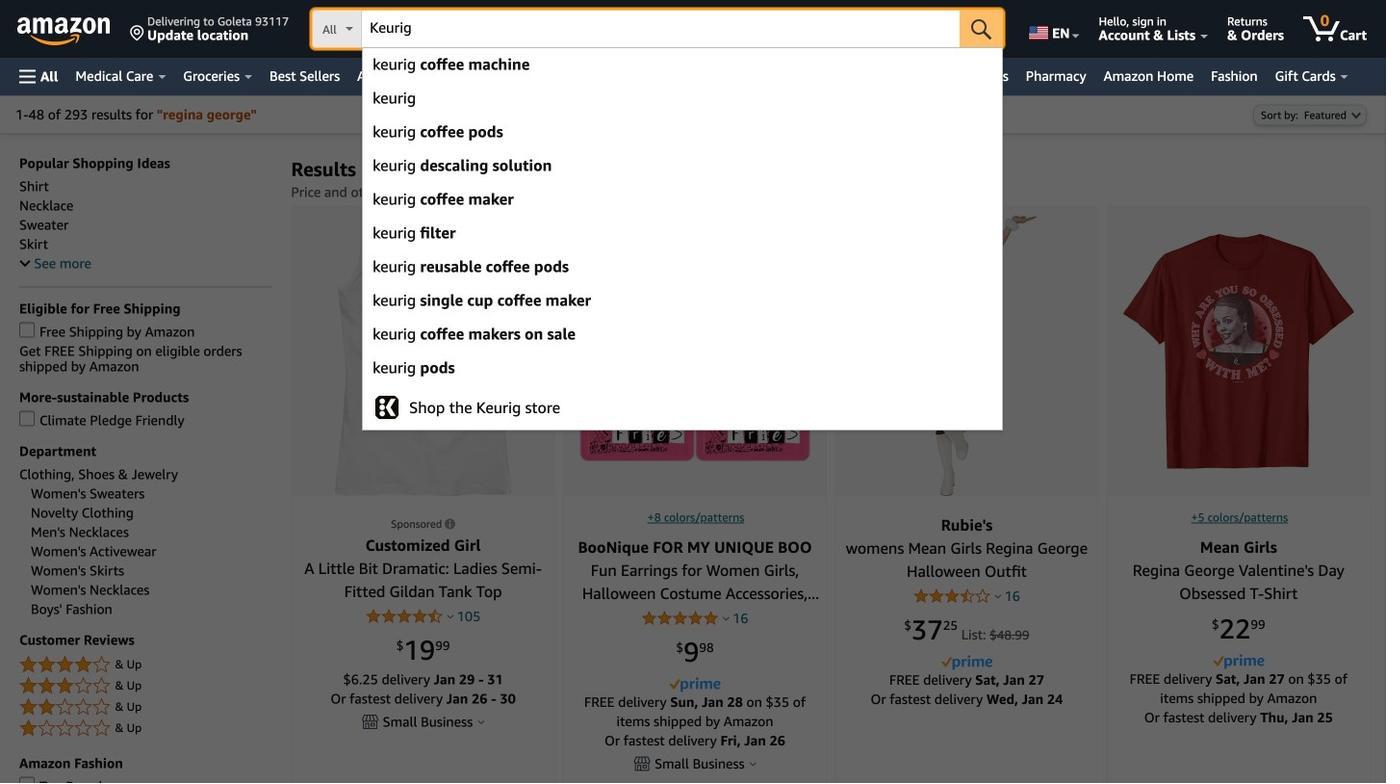 Task type: locate. For each thing, give the bounding box(es) containing it.
amazon prime image up the free delivery sun, jan 28 on $35 of items shipped by amazon element
[[670, 678, 721, 692]]

or fastest delivery wed, jan 24 element
[[871, 691, 1064, 707]]

2 stars & up element
[[19, 696, 272, 719]]

None search field
[[312, 10, 1004, 50]]

amazon prime image for free delivery sat, jan 27 on $35 of items shipped by amazon element
[[1214, 655, 1265, 669]]

checkbox image
[[19, 322, 35, 338], [19, 777, 35, 783]]

3 stars & up element
[[19, 675, 272, 698]]

2 horizontal spatial amazon prime image
[[1214, 655, 1265, 669]]

0 horizontal spatial amazon prime image
[[670, 678, 721, 692]]

1 vertical spatial checkbox image
[[19, 777, 35, 783]]

Search Amazon text field
[[362, 11, 960, 47]]

1 checkbox image from the top
[[19, 322, 35, 338]]

navigation navigation
[[0, 0, 1387, 431]]

fun earrings for women girls, halloween costume accessories, fun merchandise for women girls, themed party favors, fun gif... image
[[580, 241, 811, 462]]

none search field inside navigation navigation
[[312, 10, 1004, 50]]

amazon prime image for free delivery sat, jan 27 element
[[942, 656, 993, 670]]

0 vertical spatial checkbox image
[[19, 322, 35, 338]]

amazon prime image up free delivery sat, jan 27 element
[[942, 656, 993, 670]]

amazon prime image
[[1214, 655, 1265, 669], [942, 656, 993, 670], [670, 678, 721, 692]]

4 stars & up element
[[19, 653, 272, 677]]

free delivery sun, jan 28 on $35 of items shipped by amazon element
[[585, 694, 806, 729]]

sponsored ad - a little bit dramatic: ladies semi-fitted gildan tank top image
[[335, 207, 512, 496]]

$6.25 delivery jan 29 - 31 element
[[343, 671, 503, 687]]

amazon prime image up free delivery sat, jan 27 on $35 of items shipped by amazon element
[[1214, 655, 1265, 669]]

1 horizontal spatial amazon prime image
[[942, 656, 993, 670]]

None submit
[[960, 10, 1004, 48]]

checkbox image
[[19, 411, 35, 426]]



Task type: describe. For each thing, give the bounding box(es) containing it.
or fastest delivery thu, jan 25 element
[[1145, 709, 1334, 725]]

rubie's womens mean girls regina george halloween outfit image
[[897, 207, 1038, 496]]

shop the keurig store image
[[373, 393, 402, 422]]

mean girls regina george valentine's day obsessed t-shirt image
[[1124, 234, 1355, 469]]

dropdown image
[[1352, 111, 1362, 119]]

or fastest delivery fri, jan 26 element
[[605, 732, 786, 748]]

2 checkbox image from the top
[[19, 777, 35, 783]]

or fastest delivery jan 26 - 30 element
[[331, 691, 516, 706]]

amazon image
[[17, 17, 111, 46]]

none submit inside search field
[[960, 10, 1004, 48]]

free delivery sat, jan 27 element
[[890, 672, 1045, 688]]

amazon prime image for the free delivery sun, jan 28 on $35 of items shipped by amazon element
[[670, 678, 721, 692]]

1 star & up element
[[19, 717, 272, 740]]

free delivery sat, jan 27 on $35 of items shipped by amazon element
[[1130, 671, 1348, 706]]



Task type: vqa. For each thing, say whether or not it's contained in the screenshot.
'Rubie's womens Mean Girls Regina George Halloween Outfit' image
yes



